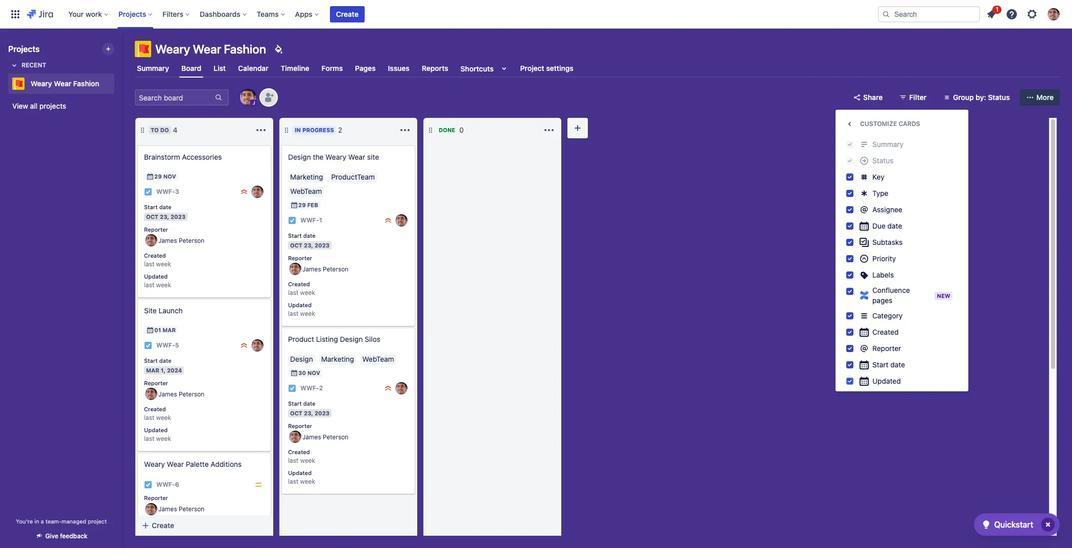 Task type: locate. For each thing, give the bounding box(es) containing it.
confluence pages
[[872, 286, 910, 305]]

create down wwf-6 link
[[152, 522, 174, 530]]

created
[[144, 253, 166, 259], [288, 281, 310, 288], [872, 328, 899, 337], [144, 406, 166, 413], [288, 449, 310, 456], [144, 521, 166, 528]]

start date oct 23, 2023 for design
[[288, 232, 330, 249]]

customize cards
[[860, 120, 920, 128]]

weary
[[155, 42, 190, 56], [31, 79, 52, 88], [325, 153, 346, 161], [144, 460, 165, 469]]

0 vertical spatial projects
[[118, 9, 146, 18]]

shortcuts button
[[459, 59, 512, 78]]

group
[[953, 93, 974, 102]]

date down category
[[890, 361, 905, 369]]

1 vertical spatial 29
[[298, 202, 306, 208]]

reporter down wwf-6 link
[[144, 495, 168, 502]]

1 horizontal spatial column actions menu image
[[399, 124, 411, 136]]

1 vertical spatial highest image
[[240, 342, 248, 350]]

23, for product
[[304, 410, 313, 417]]

29 up wwf-3 at the top
[[154, 173, 162, 180]]

last
[[144, 261, 154, 268], [144, 281, 154, 289], [288, 289, 298, 297], [288, 310, 298, 318], [144, 414, 154, 422], [144, 435, 154, 443], [288, 457, 298, 465], [288, 478, 298, 486], [144, 529, 154, 537]]

project settings link
[[518, 59, 576, 78]]

feedback
[[60, 533, 87, 540]]

nov for 30 nov
[[307, 370, 320, 376]]

created last week
[[144, 253, 171, 268], [288, 281, 315, 297], [144, 406, 171, 422], [288, 449, 315, 465], [144, 521, 171, 537]]

1 vertical spatial design
[[340, 335, 363, 344]]

30 november 2023 image
[[290, 369, 298, 377], [290, 369, 298, 377]]

1 vertical spatial nov
[[307, 370, 320, 376]]

wwf- down the "29 nov"
[[156, 188, 175, 196]]

timeline
[[281, 64, 309, 73]]

0 vertical spatial 29
[[154, 173, 162, 180]]

wwf-3 link
[[156, 188, 179, 196]]

0 horizontal spatial nov
[[163, 173, 176, 180]]

0 vertical spatial mar
[[163, 327, 176, 334]]

wwf- for 3
[[156, 188, 175, 196]]

0 horizontal spatial mar
[[146, 367, 159, 374]]

wwf- for 5
[[156, 342, 175, 350]]

1 vertical spatial fashion
[[73, 79, 99, 88]]

0 vertical spatial 2
[[338, 126, 342, 134]]

date up 1,
[[159, 358, 171, 364]]

2 vertical spatial oct
[[290, 410, 302, 417]]

30
[[298, 370, 306, 376]]

pages link
[[353, 59, 378, 78]]

0 vertical spatial weary wear fashion
[[155, 42, 266, 56]]

0 horizontal spatial summary
[[137, 64, 169, 73]]

weary wear fashion
[[155, 42, 266, 56], [31, 79, 99, 88]]

mar right the 01
[[163, 327, 176, 334]]

oct down wwf-1 link
[[290, 242, 302, 249]]

2023 down wwf-1 link
[[315, 242, 330, 249]]

weary wear fashion inside weary wear fashion link
[[31, 79, 99, 88]]

your
[[68, 9, 84, 18]]

james peterson image
[[251, 186, 264, 198], [289, 263, 301, 276], [395, 383, 408, 395], [145, 388, 157, 401], [289, 431, 301, 444], [145, 503, 157, 516]]

task image left wwf-6 link
[[144, 481, 152, 489]]

0 vertical spatial status
[[988, 93, 1010, 102]]

0 horizontal spatial 29
[[154, 173, 162, 180]]

0 horizontal spatial design
[[288, 153, 311, 161]]

0 horizontal spatial 2
[[319, 385, 323, 393]]

start date oct 23, 2023 down wwf-2 link
[[288, 400, 330, 417]]

0 vertical spatial create button
[[330, 6, 365, 22]]

task image for wwf-1
[[288, 217, 296, 225]]

column actions menu image
[[255, 124, 267, 136], [399, 124, 411, 136], [543, 124, 555, 136]]

2 vertical spatial 23,
[[304, 410, 313, 417]]

start date oct 23, 2023 down 'wwf-3' link
[[144, 204, 186, 220]]

1 horizontal spatial projects
[[118, 9, 146, 18]]

a
[[41, 518, 44, 525]]

date down wwf-2 link
[[303, 400, 315, 407]]

create column image
[[572, 122, 584, 134]]

1 vertical spatial weary wear fashion
[[31, 79, 99, 88]]

wwf-3
[[156, 188, 179, 196]]

forms
[[322, 64, 343, 73]]

1 vertical spatial create
[[152, 522, 174, 530]]

silos
[[365, 335, 380, 344]]

2023 down wwf-2 link
[[315, 410, 330, 417]]

issues link
[[386, 59, 412, 78]]

1 vertical spatial 2023
[[315, 242, 330, 249]]

work
[[86, 9, 102, 18]]

weary up wwf-6
[[144, 460, 165, 469]]

jira image
[[27, 8, 53, 20], [27, 8, 53, 20]]

1 vertical spatial start date oct 23, 2023
[[288, 232, 330, 249]]

updated
[[144, 273, 168, 280], [288, 302, 312, 309], [872, 377, 901, 386], [144, 427, 168, 434], [288, 470, 312, 477]]

tab list
[[129, 59, 1066, 78]]

0 vertical spatial create
[[336, 9, 359, 18]]

0 vertical spatial start date oct 23, 2023
[[144, 204, 186, 220]]

wwf- down weary wear palette additions
[[156, 481, 175, 489]]

29 nov
[[154, 173, 176, 180]]

reports
[[422, 64, 448, 73]]

2 down 30 nov
[[319, 385, 323, 393]]

1 vertical spatial highest image
[[384, 385, 392, 393]]

wwf-2
[[300, 385, 323, 393]]

nov
[[163, 173, 176, 180], [307, 370, 320, 376]]

create button
[[330, 6, 365, 22], [135, 517, 273, 535]]

peterson
[[179, 237, 204, 245], [323, 266, 349, 273], [179, 391, 204, 398], [323, 434, 349, 441], [179, 506, 204, 513]]

palette
[[186, 460, 209, 469]]

task image left wwf-5 link
[[144, 342, 152, 350]]

column actions menu image down add people image
[[255, 124, 267, 136]]

0 horizontal spatial column actions menu image
[[255, 124, 267, 136]]

weary wear fashion up view all projects link
[[31, 79, 99, 88]]

pages
[[355, 64, 376, 73]]

wear up view all projects link
[[54, 79, 71, 88]]

subtasks
[[872, 238, 903, 247]]

fashion up calendar
[[224, 42, 266, 56]]

wwf-1
[[300, 217, 322, 224]]

1 horizontal spatial design
[[340, 335, 363, 344]]

1 horizontal spatial mar
[[163, 327, 176, 334]]

james down wwf-2 link
[[302, 434, 321, 441]]

recent
[[21, 61, 46, 69]]

0 horizontal spatial projects
[[8, 44, 40, 54]]

highest image for product listing design silos
[[384, 385, 392, 393]]

date inside start date mar 1, 2024
[[159, 358, 171, 364]]

Search field
[[878, 6, 980, 22]]

task image left wwf-1 link
[[288, 217, 296, 225]]

1 vertical spatial mar
[[146, 367, 159, 374]]

0 vertical spatial highest image
[[384, 217, 392, 225]]

wwf- down 29 feb
[[300, 217, 319, 224]]

task image down 29 november 2023 icon
[[144, 188, 152, 196]]

0 vertical spatial highest image
[[240, 188, 248, 196]]

mar
[[163, 327, 176, 334], [146, 367, 159, 374]]

create right apps 'dropdown button'
[[336, 9, 359, 18]]

wwf- for 2
[[300, 385, 319, 393]]

wwf- for 6
[[156, 481, 175, 489]]

reporter up 'start date'
[[872, 344, 901, 353]]

settings
[[546, 64, 574, 73]]

banner
[[0, 0, 1072, 29]]

nov up wwf-3 at the top
[[163, 173, 176, 180]]

key
[[872, 173, 885, 181]]

confluence image
[[858, 290, 870, 302], [858, 290, 870, 302]]

1 vertical spatial summary
[[872, 140, 904, 149]]

projects
[[118, 9, 146, 18], [8, 44, 40, 54]]

2 highest image from the top
[[384, 385, 392, 393]]

0 vertical spatial summary
[[137, 64, 169, 73]]

1 vertical spatial 2
[[319, 385, 323, 393]]

29 february 2024 image
[[290, 201, 298, 209], [290, 201, 298, 209]]

start date oct 23, 2023 down wwf-1 link
[[288, 232, 330, 249]]

summary up 'search board' "text box"
[[137, 64, 169, 73]]

0 horizontal spatial status
[[872, 156, 894, 165]]

wwf- down 30 nov
[[300, 385, 319, 393]]

1 vertical spatial oct
[[290, 242, 302, 249]]

23, down wwf-1 link
[[304, 242, 313, 249]]

1 highest image from the top
[[384, 217, 392, 225]]

0 vertical spatial 1
[[996, 5, 999, 13]]

reporter down task image
[[288, 423, 312, 429]]

1 horizontal spatial create
[[336, 9, 359, 18]]

due
[[872, 222, 886, 230]]

wear up list
[[193, 42, 221, 56]]

column actions menu image left "done"
[[399, 124, 411, 136]]

3
[[175, 188, 179, 196]]

30 nov
[[298, 370, 320, 376]]

site launch
[[144, 306, 183, 315]]

status up key
[[872, 156, 894, 165]]

2 highest image from the top
[[240, 342, 248, 350]]

2024
[[167, 367, 182, 374]]

29 left feb
[[298, 202, 306, 208]]

james peterson image
[[240, 89, 256, 106], [395, 215, 408, 227], [145, 235, 157, 247], [251, 340, 264, 352]]

2 horizontal spatial column actions menu image
[[543, 124, 555, 136]]

start inside start date mar 1, 2024
[[144, 358, 158, 364]]

1 highest image from the top
[[240, 188, 248, 196]]

2 vertical spatial 2023
[[315, 410, 330, 417]]

1 column actions menu image from the left
[[255, 124, 267, 136]]

23, down 'wwf-3' link
[[160, 213, 169, 220]]

0 vertical spatial fashion
[[224, 42, 266, 56]]

29 feb
[[298, 202, 318, 208]]

2 right progress
[[338, 126, 342, 134]]

projects right work
[[118, 9, 146, 18]]

status right by: on the right
[[988, 93, 1010, 102]]

0 vertical spatial design
[[288, 153, 311, 161]]

mar left 1,
[[146, 367, 159, 374]]

1 horizontal spatial create button
[[330, 6, 365, 22]]

filter
[[909, 93, 927, 102]]

listing
[[316, 335, 338, 344]]

weary wear fashion up list
[[155, 42, 266, 56]]

0 horizontal spatial create button
[[135, 517, 273, 535]]

create button down '6' at the bottom left of the page
[[135, 517, 273, 535]]

0 horizontal spatial fashion
[[73, 79, 99, 88]]

2023 down 3
[[171, 213, 186, 220]]

0 vertical spatial nov
[[163, 173, 176, 180]]

2
[[338, 126, 342, 134], [319, 385, 323, 393]]

2023 for design
[[315, 242, 330, 249]]

29
[[154, 173, 162, 180], [298, 202, 306, 208]]

nov right 30
[[307, 370, 320, 376]]

date down 'wwf-3' link
[[159, 204, 171, 210]]

dismiss quickstart image
[[1040, 517, 1056, 533]]

design left silos
[[340, 335, 363, 344]]

column actions menu image right collapse image
[[543, 124, 555, 136]]

wear left site
[[348, 153, 365, 161]]

james
[[158, 237, 177, 245], [302, 266, 321, 273], [158, 391, 177, 398], [302, 434, 321, 441], [158, 506, 177, 513]]

highest image
[[240, 188, 248, 196], [240, 342, 248, 350]]

primary element
[[6, 0, 878, 28]]

highest image for design the weary wear site
[[384, 217, 392, 225]]

summary link
[[135, 59, 171, 78]]

1 horizontal spatial nov
[[307, 370, 320, 376]]

list
[[214, 64, 226, 73]]

project
[[520, 64, 544, 73]]

highest image for site launch
[[240, 342, 248, 350]]

1 horizontal spatial 29
[[298, 202, 306, 208]]

in progress 2
[[295, 126, 342, 134]]

wwf- for 1
[[300, 217, 319, 224]]

design left the
[[288, 153, 311, 161]]

add to starred image
[[111, 78, 124, 90]]

start date oct 23, 2023
[[144, 204, 186, 220], [288, 232, 330, 249], [288, 400, 330, 417]]

team-
[[46, 518, 62, 525]]

create button right apps 'dropdown button'
[[330, 6, 365, 22]]

settings image
[[1026, 8, 1038, 20]]

0 horizontal spatial create
[[152, 522, 174, 530]]

nov for 29 nov
[[163, 173, 176, 180]]

start down wwf-1 link
[[288, 232, 302, 239]]

wwf-
[[156, 188, 175, 196], [300, 217, 319, 224], [156, 342, 175, 350], [300, 385, 319, 393], [156, 481, 175, 489]]

view
[[12, 102, 28, 110]]

fashion left add to starred image
[[73, 79, 99, 88]]

highest image
[[384, 217, 392, 225], [384, 385, 392, 393]]

1 horizontal spatial fashion
[[224, 42, 266, 56]]

1 vertical spatial 23,
[[304, 242, 313, 249]]

2 vertical spatial start date oct 23, 2023
[[288, 400, 330, 417]]

issues
[[388, 64, 410, 73]]

wear inside weary wear fashion link
[[54, 79, 71, 88]]

summary down the customize cards
[[872, 140, 904, 149]]

oct down 'wwf-3' link
[[146, 213, 158, 220]]

3 column actions menu image from the left
[[543, 124, 555, 136]]

oct down task image
[[290, 410, 302, 417]]

create button inside the primary element
[[330, 6, 365, 22]]

summary
[[137, 64, 169, 73], [872, 140, 904, 149]]

0 vertical spatial oct
[[146, 213, 158, 220]]

cards
[[899, 120, 920, 128]]

updated last week right medium image
[[288, 470, 315, 486]]

james peterson down 2024 in the bottom left of the page
[[158, 391, 204, 398]]

1 horizontal spatial status
[[988, 93, 1010, 102]]

accessories
[[182, 153, 222, 161]]

highest image for brainstorm accessories
[[240, 188, 248, 196]]

wwf- down 01 mar at bottom
[[156, 342, 175, 350]]

weary wear fashion link
[[8, 74, 110, 94]]

1 vertical spatial status
[[872, 156, 894, 165]]

01 march 2024 image
[[146, 326, 154, 335], [146, 326, 154, 335]]

Search board text field
[[136, 90, 214, 105]]

banner containing your work
[[0, 0, 1072, 29]]

updated last week up weary wear palette additions
[[144, 427, 171, 443]]

create inside the primary element
[[336, 9, 359, 18]]

reporter
[[144, 226, 168, 233], [288, 255, 312, 261], [872, 344, 901, 353], [144, 380, 168, 387], [288, 423, 312, 429], [144, 495, 168, 502]]

column actions menu image for 0
[[543, 124, 555, 136]]

labels
[[872, 271, 894, 279]]

updated last week up product
[[288, 302, 315, 318]]

projects up recent on the left
[[8, 44, 40, 54]]

23, down wwf-2 link
[[304, 410, 313, 417]]

task image
[[144, 188, 152, 196], [288, 217, 296, 225], [144, 342, 152, 350], [144, 481, 152, 489]]

view all projects link
[[8, 97, 114, 115]]

updated last week
[[144, 273, 171, 289], [288, 302, 315, 318], [144, 427, 171, 443], [288, 470, 315, 486]]

date down wwf-1 link
[[303, 232, 315, 239]]

design
[[288, 153, 311, 161], [340, 335, 363, 344]]

list link
[[212, 59, 228, 78]]

0 horizontal spatial weary wear fashion
[[31, 79, 99, 88]]

0 horizontal spatial 1
[[319, 217, 322, 224]]

start down wwf-5 link
[[144, 358, 158, 364]]

appswitcher icon image
[[9, 8, 21, 20]]



Task type: describe. For each thing, give the bounding box(es) containing it.
projects inside dropdown button
[[118, 9, 146, 18]]

oct for design
[[290, 242, 302, 249]]

type
[[872, 189, 889, 198]]

to do 4
[[151, 126, 178, 134]]

oct for product
[[290, 410, 302, 417]]

wwf-5 link
[[156, 341, 179, 350]]

you're
[[16, 518, 33, 525]]

6
[[175, 481, 179, 489]]

projects
[[39, 102, 66, 110]]

done 0
[[439, 126, 464, 134]]

calendar link
[[236, 59, 271, 78]]

1 horizontal spatial 2
[[338, 126, 342, 134]]

the
[[313, 153, 324, 161]]

wwf-5
[[156, 342, 179, 350]]

shortcuts
[[461, 64, 494, 73]]

timeline link
[[279, 59, 311, 78]]

1 vertical spatial projects
[[8, 44, 40, 54]]

column actions menu image for 4
[[255, 124, 267, 136]]

site
[[367, 153, 379, 161]]

product
[[288, 335, 314, 344]]

start date mar 1, 2024
[[144, 358, 182, 374]]

help image
[[1006, 8, 1018, 20]]

do
[[160, 127, 169, 133]]

view all projects
[[12, 102, 66, 110]]

1 vertical spatial create button
[[135, 517, 273, 535]]

reports link
[[420, 59, 450, 78]]

wwf-1 link
[[300, 216, 322, 225]]

confluence
[[872, 286, 910, 295]]

james down wwf-6 link
[[158, 506, 177, 513]]

task image
[[288, 385, 296, 393]]

done
[[439, 127, 455, 133]]

1 horizontal spatial 1
[[996, 5, 999, 13]]

check image
[[980, 519, 992, 531]]

mar inside start date mar 1, 2024
[[146, 367, 159, 374]]

quickstart
[[994, 520, 1033, 530]]

due date
[[872, 222, 902, 230]]

filters
[[163, 9, 183, 18]]

task image for wwf-6
[[144, 481, 152, 489]]

apps
[[295, 9, 313, 18]]

share button
[[847, 89, 889, 106]]

start down task image
[[288, 400, 302, 407]]

james down 1,
[[158, 391, 177, 398]]

product listing design silos
[[288, 335, 380, 344]]

task image for wwf-3
[[144, 188, 152, 196]]

feb
[[307, 202, 318, 208]]

site
[[144, 306, 157, 315]]

weary right the
[[325, 153, 346, 161]]

1 vertical spatial 1
[[319, 217, 322, 224]]

james down 'wwf-3' link
[[158, 237, 177, 245]]

start date oct 23, 2023 for product
[[288, 400, 330, 417]]

progress
[[302, 127, 334, 133]]

your work button
[[65, 6, 112, 22]]

forms link
[[320, 59, 345, 78]]

dashboards
[[200, 9, 240, 18]]

notifications image
[[985, 8, 998, 20]]

sidebar navigation image
[[111, 41, 134, 61]]

29 november 2023 image
[[146, 173, 154, 181]]

create project image
[[104, 45, 112, 53]]

give feedback
[[45, 533, 87, 540]]

teams button
[[254, 6, 289, 22]]

back image
[[844, 118, 856, 130]]

fashion inside weary wear fashion link
[[73, 79, 99, 88]]

wwf-6 link
[[156, 481, 179, 490]]

weary wear palette additions
[[144, 460, 242, 469]]

1 horizontal spatial weary wear fashion
[[155, 42, 266, 56]]

you're in a team-managed project
[[16, 518, 107, 525]]

brainstorm accessories
[[144, 153, 222, 161]]

collapse image
[[527, 124, 539, 136]]

in
[[295, 127, 301, 133]]

james peterson down 3
[[158, 237, 204, 245]]

add people image
[[263, 91, 275, 104]]

wwf-2 link
[[300, 384, 323, 393]]

teams
[[257, 9, 279, 18]]

5
[[175, 342, 179, 350]]

tab list containing board
[[129, 59, 1066, 78]]

give feedback button
[[29, 528, 94, 545]]

start down 'wwf-3' link
[[144, 204, 158, 210]]

updated last week up site launch
[[144, 273, 171, 289]]

search image
[[882, 10, 890, 18]]

assignee
[[872, 205, 902, 214]]

1 horizontal spatial summary
[[872, 140, 904, 149]]

james peterson down wwf-1 link
[[302, 266, 349, 273]]

2023 for product
[[315, 410, 330, 417]]

apps button
[[292, 6, 323, 22]]

more button
[[1020, 89, 1060, 106]]

brainstorm
[[144, 153, 180, 161]]

reporter down 1,
[[144, 380, 168, 387]]

23, for design
[[304, 242, 313, 249]]

james down wwf-1 link
[[302, 266, 321, 273]]

summary inside tab list
[[137, 64, 169, 73]]

james peterson down '6' at the bottom left of the page
[[158, 506, 204, 513]]

start down category
[[872, 361, 889, 369]]

projects button
[[115, 6, 156, 22]]

0 vertical spatial 23,
[[160, 213, 169, 220]]

0 vertical spatial 2023
[[171, 213, 186, 220]]

29 for 29 nov
[[154, 173, 162, 180]]

29 for 29 feb
[[298, 202, 306, 208]]

task image for wwf-5
[[144, 342, 152, 350]]

set background color image
[[272, 43, 285, 55]]

priority
[[872, 254, 896, 263]]

0
[[459, 126, 464, 134]]

start date
[[872, 361, 905, 369]]

by:
[[976, 93, 986, 102]]

pages
[[872, 296, 893, 305]]

2 column actions menu image from the left
[[399, 124, 411, 136]]

4
[[173, 126, 178, 134]]

filters button
[[159, 6, 194, 22]]

calendar
[[238, 64, 268, 73]]

reporter down 'wwf-3' link
[[144, 226, 168, 233]]

james peterson down wwf-2 link
[[302, 434, 349, 441]]

category
[[872, 312, 903, 320]]

managed
[[62, 518, 86, 525]]

weary down recent on the left
[[31, 79, 52, 88]]

weary up board
[[155, 42, 190, 56]]

collapse recent projects image
[[8, 59, 20, 72]]

dashboards button
[[197, 6, 251, 22]]

01 mar
[[154, 327, 176, 334]]

01
[[154, 327, 161, 334]]

project settings
[[520, 64, 574, 73]]

project
[[88, 518, 107, 525]]

medium image
[[254, 481, 263, 489]]

your profile and settings image
[[1048, 8, 1060, 20]]

wear up '6' at the bottom left of the page
[[167, 460, 184, 469]]

share
[[863, 93, 883, 102]]

customize
[[860, 120, 897, 128]]

give
[[45, 533, 58, 540]]

new
[[937, 293, 951, 299]]

more
[[1036, 93, 1054, 102]]

to
[[151, 127, 159, 133]]

reporter down wwf-1 link
[[288, 255, 312, 261]]

date right due
[[888, 222, 902, 230]]

29 november 2023 image
[[146, 173, 154, 181]]



Task type: vqa. For each thing, say whether or not it's contained in the screenshot.
Highest icon for Site Launch
yes



